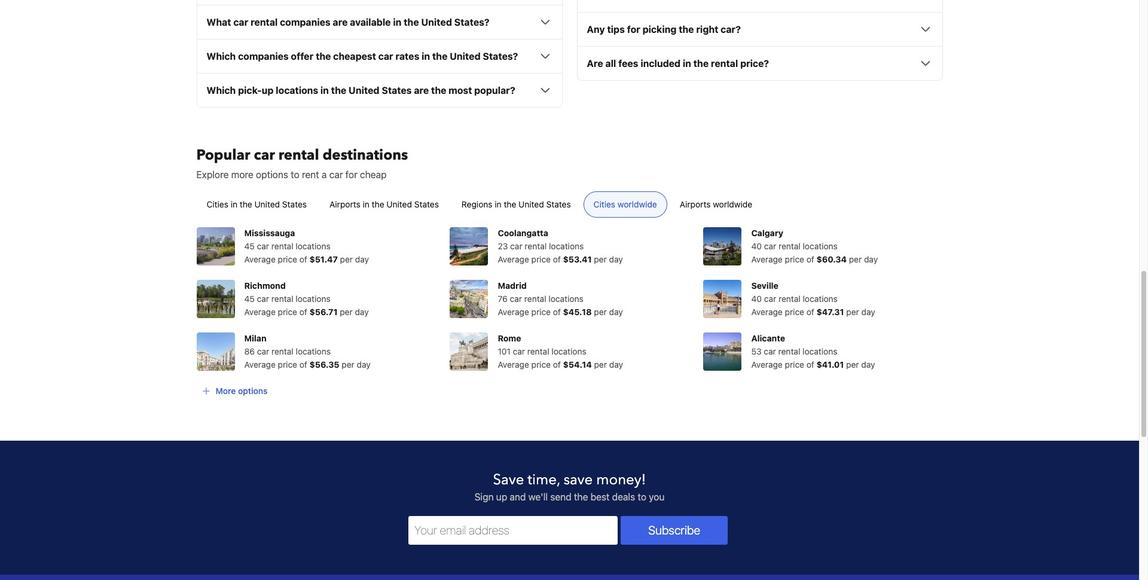 Task type: describe. For each thing, give the bounding box(es) containing it.
price for $56.71
[[278, 307, 297, 317]]

what
[[207, 17, 231, 28]]

save
[[493, 470, 524, 490]]

which for which pick-up locations in the united states are the most popular?
[[207, 85, 236, 96]]

popular car rental destinations explore more options to rent a car for cheap
[[196, 146, 408, 180]]

cheap car rental in mississauga image
[[196, 227, 235, 266]]

we'll
[[529, 492, 548, 503]]

average for calgary 40 car rental locations average price of $60.34 per day
[[751, 254, 783, 265]]

most
[[449, 85, 472, 96]]

in down "which companies offer the cheapest car rates  in the united states?"
[[321, 85, 329, 96]]

the left right
[[679, 24, 694, 35]]

day for alicante 53 car rental locations average price of $41.01 per day
[[861, 360, 875, 370]]

any
[[587, 24, 605, 35]]

car for rome 101 car rental locations average price of $54.14 per day
[[513, 346, 525, 357]]

in inside dropdown button
[[422, 51, 430, 62]]

milan
[[244, 333, 267, 343]]

average for alicante 53 car rental locations average price of $41.01 per day
[[751, 360, 783, 370]]

states for airports in the united states
[[414, 199, 439, 209]]

in down more
[[231, 199, 237, 209]]

locations for calgary 40 car rental locations average price of $60.34 per day
[[803, 241, 838, 251]]

in inside "button"
[[495, 199, 502, 209]]

the down more
[[240, 199, 252, 209]]

worldwide for cities worldwide
[[618, 199, 657, 209]]

airports in the united states
[[330, 199, 439, 209]]

per for $45.18
[[594, 307, 607, 317]]

locations inside dropdown button
[[276, 85, 318, 96]]

the up rates
[[404, 17, 419, 28]]

of for $53.41
[[553, 254, 561, 265]]

rental for madrid 76 car rental locations average price of $45.18 per day
[[524, 294, 546, 304]]

up inside save time, save money! sign up and we'll send the best deals to you
[[496, 492, 507, 503]]

a
[[322, 169, 327, 180]]

rental for milan 86 car rental locations average price of $56.35 per day
[[272, 346, 294, 357]]

cheap car rental in milan image
[[196, 333, 235, 371]]

pick-
[[238, 85, 262, 96]]

cheap car rental in madrid image
[[450, 280, 488, 318]]

cheapest
[[333, 51, 376, 62]]

mississauga 45 car rental locations average price of $51.47 per day
[[244, 228, 369, 265]]

any tips for picking the right car? button
[[587, 22, 933, 37]]

regions in the united states
[[462, 199, 571, 209]]

rental inside popular car rental destinations explore more options to rent a car for cheap
[[279, 146, 319, 165]]

average for seville 40 car rental locations average price of $47.31 per day
[[751, 307, 783, 317]]

companies inside dropdown button
[[280, 17, 331, 28]]

40 for calgary
[[751, 241, 762, 251]]

$53.41
[[563, 254, 592, 265]]

of for $41.01
[[807, 360, 814, 370]]

picking
[[643, 24, 677, 35]]

which companies offer the cheapest car rates  in the united states? button
[[207, 49, 552, 64]]

cities worldwide button
[[584, 192, 667, 218]]

45 for richmond
[[244, 294, 255, 304]]

more
[[216, 386, 236, 396]]

locations for madrid 76 car rental locations average price of $45.18 per day
[[549, 294, 584, 304]]

sign
[[475, 492, 494, 503]]

madrid 76 car rental locations average price of $45.18 per day
[[498, 281, 623, 317]]

of for $60.34
[[807, 254, 814, 265]]

per for $51.47
[[340, 254, 353, 265]]

for inside popular car rental destinations explore more options to rent a car for cheap
[[346, 169, 358, 180]]

0 vertical spatial are
[[333, 17, 348, 28]]

day for milan 86 car rental locations average price of $56.35 per day
[[357, 360, 371, 370]]

car for mississauga 45 car rental locations average price of $51.47 per day
[[257, 241, 269, 251]]

offer
[[291, 51, 314, 62]]

are all fees included in the rental price?
[[587, 58, 769, 69]]

per for $54.14
[[594, 360, 607, 370]]

airports for airports worldwide
[[680, 199, 711, 209]]

the right rates
[[432, 51, 448, 62]]

per for $56.71
[[340, 307, 353, 317]]

car right popular
[[254, 146, 275, 165]]

average for mississauga 45 car rental locations average price of $51.47 per day
[[244, 254, 276, 265]]

tips
[[607, 24, 625, 35]]

$45.18
[[563, 307, 592, 317]]

options inside button
[[238, 386, 268, 396]]

locations for coolangatta 23 car rental locations average price of $53.41 per day
[[549, 241, 584, 251]]

40 for seville
[[751, 294, 762, 304]]

included
[[641, 58, 681, 69]]

seville
[[751, 281, 779, 291]]

richmond 45 car rental locations average price of $56.71 per day
[[244, 281, 369, 317]]

day for madrid 76 car rental locations average price of $45.18 per day
[[609, 307, 623, 317]]

popular?
[[474, 85, 515, 96]]

airports worldwide button
[[670, 192, 763, 218]]

car inside dropdown button
[[378, 51, 393, 62]]

destinations
[[323, 146, 408, 165]]

states inside dropdown button
[[382, 85, 412, 96]]

are all fees included in the rental price? button
[[587, 56, 933, 71]]

explore
[[196, 169, 229, 180]]

richmond
[[244, 281, 286, 291]]

$56.71
[[310, 307, 338, 317]]

car right a
[[329, 169, 343, 180]]

$51.47
[[310, 254, 338, 265]]

which companies offer the cheapest car rates  in the united states?
[[207, 51, 518, 62]]

Your email address email field
[[408, 516, 618, 545]]

76
[[498, 294, 508, 304]]

money!
[[596, 470, 646, 490]]

cheap car rental in seville image
[[704, 280, 742, 318]]

average for rome 101 car rental locations average price of $54.14 per day
[[498, 360, 529, 370]]

the inside dropdown button
[[694, 58, 709, 69]]

53
[[751, 346, 762, 357]]

what car rental companies are available in the united states? button
[[207, 15, 552, 29]]

regions in the united states button
[[451, 192, 581, 218]]

rental inside dropdown button
[[711, 58, 738, 69]]

in right available
[[393, 17, 402, 28]]

per for $41.01
[[846, 360, 859, 370]]

airports worldwide
[[680, 199, 752, 209]]

cheap car rental in rome image
[[450, 333, 488, 371]]

86
[[244, 346, 255, 357]]

the left most
[[431, 85, 446, 96]]

airports in the united states button
[[319, 192, 449, 218]]

rental inside dropdown button
[[251, 17, 278, 28]]

day for seville 40 car rental locations average price of $47.31 per day
[[862, 307, 875, 317]]

average for coolangatta 23 car rental locations average price of $53.41 per day
[[498, 254, 529, 265]]

save
[[564, 470, 593, 490]]

1 vertical spatial are
[[414, 85, 429, 96]]

rental for richmond 45 car rental locations average price of $56.71 per day
[[271, 294, 293, 304]]

deals
[[612, 492, 635, 503]]

per for $53.41
[[594, 254, 607, 265]]

more options
[[216, 386, 268, 396]]

alicante 53 car rental locations average price of $41.01 per day
[[751, 333, 875, 370]]

save time, save money! sign up and we'll send the best deals to you
[[475, 470, 665, 503]]

the down 'cheap'
[[372, 199, 384, 209]]

are
[[587, 58, 603, 69]]

right
[[696, 24, 719, 35]]

average for milan 86 car rental locations average price of $56.35 per day
[[244, 360, 276, 370]]

of for $54.14
[[553, 360, 561, 370]]

coolangatta 23 car rental locations average price of $53.41 per day
[[498, 228, 623, 265]]

car for calgary 40 car rental locations average price of $60.34 per day
[[764, 241, 776, 251]]

of for $56.71
[[300, 307, 307, 317]]

$60.34
[[817, 254, 847, 265]]

madrid
[[498, 281, 527, 291]]

rental for rome 101 car rental locations average price of $54.14 per day
[[527, 346, 549, 357]]

locations for rome 101 car rental locations average price of $54.14 per day
[[552, 346, 587, 357]]



Task type: vqa. For each thing, say whether or not it's contained in the screenshot.


Task type: locate. For each thing, give the bounding box(es) containing it.
the down right
[[694, 58, 709, 69]]

per inside coolangatta 23 car rental locations average price of $53.41 per day
[[594, 254, 607, 265]]

companies up pick-
[[238, 51, 289, 62]]

in inside dropdown button
[[683, 58, 691, 69]]

of for $45.18
[[553, 307, 561, 317]]

1 worldwide from the left
[[618, 199, 657, 209]]

per for $56.35
[[342, 360, 355, 370]]

time,
[[528, 470, 560, 490]]

price for $45.18
[[531, 307, 551, 317]]

car left rates
[[378, 51, 393, 62]]

45 inside mississauga 45 car rental locations average price of $51.47 per day
[[244, 241, 255, 251]]

subscribe button
[[621, 516, 728, 545]]

0 horizontal spatial airports
[[330, 199, 361, 209]]

of inside richmond 45 car rental locations average price of $56.71 per day
[[300, 307, 307, 317]]

car inside 'calgary 40 car rental locations average price of $60.34 per day'
[[764, 241, 776, 251]]

car right 86
[[257, 346, 269, 357]]

car inside richmond 45 car rental locations average price of $56.71 per day
[[257, 294, 269, 304]]

locations for mississauga 45 car rental locations average price of $51.47 per day
[[296, 241, 331, 251]]

per for $47.31
[[847, 307, 859, 317]]

car down seville
[[764, 294, 776, 304]]

the down cheapest
[[331, 85, 346, 96]]

day for richmond 45 car rental locations average price of $56.71 per day
[[355, 307, 369, 317]]

1 horizontal spatial worldwide
[[713, 199, 752, 209]]

0 horizontal spatial up
[[262, 85, 274, 96]]

of inside mississauga 45 car rental locations average price of $51.47 per day
[[300, 254, 307, 265]]

of inside seville 40 car rental locations average price of $47.31 per day
[[807, 307, 814, 317]]

day for calgary 40 car rental locations average price of $60.34 per day
[[864, 254, 878, 265]]

car?
[[721, 24, 741, 35]]

locations
[[276, 85, 318, 96], [296, 241, 331, 251], [549, 241, 584, 251], [803, 241, 838, 251], [296, 294, 331, 304], [549, 294, 584, 304], [803, 294, 838, 304], [296, 346, 331, 357], [552, 346, 587, 357], [803, 346, 838, 357]]

per inside 'calgary 40 car rental locations average price of $60.34 per day'
[[849, 254, 862, 265]]

in
[[393, 17, 402, 28], [422, 51, 430, 62], [683, 58, 691, 69], [321, 85, 329, 96], [231, 199, 237, 209], [363, 199, 370, 209], [495, 199, 502, 209]]

1 horizontal spatial are
[[414, 85, 429, 96]]

$47.31
[[817, 307, 844, 317]]

of left $56.71
[[300, 307, 307, 317]]

locations up $47.31
[[803, 294, 838, 304]]

up inside dropdown button
[[262, 85, 274, 96]]

cities in the united states button
[[196, 192, 317, 218]]

are
[[333, 17, 348, 28], [414, 85, 429, 96]]

options
[[256, 169, 288, 180], [238, 386, 268, 396]]

to left rent
[[291, 169, 299, 180]]

per right the $54.14
[[594, 360, 607, 370]]

locations up the $54.14
[[552, 346, 587, 357]]

average down 53 at bottom right
[[751, 360, 783, 370]]

states for cities in the united states
[[282, 199, 307, 209]]

companies
[[280, 17, 331, 28], [238, 51, 289, 62]]

car right 23
[[510, 241, 523, 251]]

rental inside coolangatta 23 car rental locations average price of $53.41 per day
[[525, 241, 547, 251]]

locations for alicante 53 car rental locations average price of $41.01 per day
[[803, 346, 838, 357]]

of left $47.31
[[807, 307, 814, 317]]

price down coolangatta
[[531, 254, 551, 265]]

tab list
[[187, 192, 952, 218]]

average for richmond 45 car rental locations average price of $56.71 per day
[[244, 307, 276, 317]]

price left the $54.14
[[531, 360, 551, 370]]

popular
[[196, 146, 250, 165]]

price inside seville 40 car rental locations average price of $47.31 per day
[[785, 307, 804, 317]]

of inside milan 86 car rental locations average price of $56.35 per day
[[300, 360, 307, 370]]

1 horizontal spatial up
[[496, 492, 507, 503]]

per right $45.18
[[594, 307, 607, 317]]

price left $60.34
[[785, 254, 804, 265]]

2 45 from the top
[[244, 294, 255, 304]]

rental inside rome 101 car rental locations average price of $54.14 per day
[[527, 346, 549, 357]]

car for seville 40 car rental locations average price of $47.31 per day
[[764, 294, 776, 304]]

united inside dropdown button
[[450, 51, 481, 62]]

of inside rome 101 car rental locations average price of $54.14 per day
[[553, 360, 561, 370]]

$54.14
[[563, 360, 592, 370]]

per inside rome 101 car rental locations average price of $54.14 per day
[[594, 360, 607, 370]]

locations for seville 40 car rental locations average price of $47.31 per day
[[803, 294, 838, 304]]

0 vertical spatial companies
[[280, 17, 331, 28]]

day right $41.01
[[861, 360, 875, 370]]

cheap car rental in calgary image
[[704, 227, 742, 266]]

locations inside madrid 76 car rental locations average price of $45.18 per day
[[549, 294, 584, 304]]

of left "$56.35"
[[300, 360, 307, 370]]

to inside save time, save money! sign up and we'll send the best deals to you
[[638, 492, 647, 503]]

locations inside rome 101 car rental locations average price of $54.14 per day
[[552, 346, 587, 357]]

0 horizontal spatial cities
[[207, 199, 228, 209]]

more options button
[[196, 381, 272, 402]]

per right $53.41
[[594, 254, 607, 265]]

rental for seville 40 car rental locations average price of $47.31 per day
[[779, 294, 801, 304]]

locations for richmond 45 car rental locations average price of $56.71 per day
[[296, 294, 331, 304]]

airports down 'cheap'
[[330, 199, 361, 209]]

1 horizontal spatial for
[[627, 24, 640, 35]]

per inside seville 40 car rental locations average price of $47.31 per day
[[847, 307, 859, 317]]

day inside 'calgary 40 car rental locations average price of $60.34 per day'
[[864, 254, 878, 265]]

rent
[[302, 169, 319, 180]]

price inside rome 101 car rental locations average price of $54.14 per day
[[531, 360, 551, 370]]

locations up the $51.47
[[296, 241, 331, 251]]

average up milan
[[244, 307, 276, 317]]

in right included
[[683, 58, 691, 69]]

of for $47.31
[[807, 307, 814, 317]]

0 vertical spatial to
[[291, 169, 299, 180]]

0 vertical spatial for
[[627, 24, 640, 35]]

0 horizontal spatial for
[[346, 169, 358, 180]]

average up alicante
[[751, 307, 783, 317]]

rental for coolangatta 23 car rental locations average price of $53.41 per day
[[525, 241, 547, 251]]

of inside alicante 53 car rental locations average price of $41.01 per day
[[807, 360, 814, 370]]

1 which from the top
[[207, 51, 236, 62]]

rental down calgary
[[779, 241, 801, 251]]

rental for calgary 40 car rental locations average price of $60.34 per day
[[779, 241, 801, 251]]

price inside 'calgary 40 car rental locations average price of $60.34 per day'
[[785, 254, 804, 265]]

the down the save
[[574, 492, 588, 503]]

price left "$56.35"
[[278, 360, 297, 370]]

to inside popular car rental destinations explore more options to rent a car for cheap
[[291, 169, 299, 180]]

locations up $41.01
[[803, 346, 838, 357]]

locations inside 'calgary 40 car rental locations average price of $60.34 per day'
[[803, 241, 838, 251]]

0 vertical spatial up
[[262, 85, 274, 96]]

price left $45.18
[[531, 307, 551, 317]]

airports
[[330, 199, 361, 209], [680, 199, 711, 209]]

1 horizontal spatial to
[[638, 492, 647, 503]]

day for coolangatta 23 car rental locations average price of $53.41 per day
[[609, 254, 623, 265]]

day for mississauga 45 car rental locations average price of $51.47 per day
[[355, 254, 369, 265]]

2 cities from the left
[[594, 199, 615, 209]]

rental inside 'calgary 40 car rental locations average price of $60.34 per day'
[[779, 241, 801, 251]]

price for $51.47
[[278, 254, 297, 265]]

average for madrid 76 car rental locations average price of $45.18 per day
[[498, 307, 529, 317]]

more
[[231, 169, 253, 180]]

40 inside 'calgary 40 car rental locations average price of $60.34 per day'
[[751, 241, 762, 251]]

day right $45.18
[[609, 307, 623, 317]]

per inside alicante 53 car rental locations average price of $41.01 per day
[[846, 360, 859, 370]]

which down "what"
[[207, 51, 236, 62]]

up
[[262, 85, 274, 96], [496, 492, 507, 503]]

calgary
[[751, 228, 784, 238]]

rental left price?
[[711, 58, 738, 69]]

rental down madrid
[[524, 294, 546, 304]]

cities for cities in the united states
[[207, 199, 228, 209]]

car
[[233, 17, 248, 28], [378, 51, 393, 62], [254, 146, 275, 165], [329, 169, 343, 180], [257, 241, 269, 251], [510, 241, 523, 251], [764, 241, 776, 251], [257, 294, 269, 304], [510, 294, 522, 304], [764, 294, 776, 304], [257, 346, 269, 357], [513, 346, 525, 357], [764, 346, 776, 357]]

the
[[404, 17, 419, 28], [679, 24, 694, 35], [316, 51, 331, 62], [432, 51, 448, 62], [694, 58, 709, 69], [331, 85, 346, 96], [431, 85, 446, 96], [240, 199, 252, 209], [372, 199, 384, 209], [504, 199, 516, 209], [574, 492, 588, 503]]

average inside mississauga 45 car rental locations average price of $51.47 per day
[[244, 254, 276, 265]]

$56.35
[[310, 360, 339, 370]]

of inside madrid 76 car rental locations average price of $45.18 per day
[[553, 307, 561, 317]]

1 airports from the left
[[330, 199, 361, 209]]

price left $41.01
[[785, 360, 804, 370]]

locations up $60.34
[[803, 241, 838, 251]]

price inside coolangatta 23 car rental locations average price of $53.41 per day
[[531, 254, 551, 265]]

available
[[350, 17, 391, 28]]

price?
[[740, 58, 769, 69]]

price inside richmond 45 car rental locations average price of $56.71 per day
[[278, 307, 297, 317]]

locations inside alicante 53 car rental locations average price of $41.01 per day
[[803, 346, 838, 357]]

per for $60.34
[[849, 254, 862, 265]]

day right $47.31
[[862, 307, 875, 317]]

locations inside milan 86 car rental locations average price of $56.35 per day
[[296, 346, 331, 357]]

are left available
[[333, 17, 348, 28]]

airports for airports in the united states
[[330, 199, 361, 209]]

day right $60.34
[[864, 254, 878, 265]]

states inside "button"
[[546, 199, 571, 209]]

locations up $45.18
[[549, 294, 584, 304]]

price
[[278, 254, 297, 265], [531, 254, 551, 265], [785, 254, 804, 265], [278, 307, 297, 317], [531, 307, 551, 317], [785, 307, 804, 317], [278, 360, 297, 370], [531, 360, 551, 370], [785, 360, 804, 370]]

car down mississauga
[[257, 241, 269, 251]]

1 horizontal spatial cities
[[594, 199, 615, 209]]

cheap
[[360, 169, 387, 180]]

average up 'richmond'
[[244, 254, 276, 265]]

price for $41.01
[[785, 360, 804, 370]]

per right the $51.47
[[340, 254, 353, 265]]

45 for mississauga
[[244, 241, 255, 251]]

average down 101 on the bottom left of the page
[[498, 360, 529, 370]]

101
[[498, 346, 511, 357]]

day right the $51.47
[[355, 254, 369, 265]]

1 45 from the top
[[244, 241, 255, 251]]

of left $53.41
[[553, 254, 561, 265]]

locations for milan 86 car rental locations average price of $56.35 per day
[[296, 346, 331, 357]]

for
[[627, 24, 640, 35], [346, 169, 358, 180]]

day inside mississauga 45 car rental locations average price of $51.47 per day
[[355, 254, 369, 265]]

45 inside richmond 45 car rental locations average price of $56.71 per day
[[244, 294, 255, 304]]

coolangatta
[[498, 228, 548, 238]]

airports inside button
[[680, 199, 711, 209]]

car for richmond 45 car rental locations average price of $56.71 per day
[[257, 294, 269, 304]]

save time, save money! footer
[[0, 440, 1139, 580]]

locations inside richmond 45 car rental locations average price of $56.71 per day
[[296, 294, 331, 304]]

45
[[244, 241, 255, 251], [244, 294, 255, 304]]

car down 'richmond'
[[257, 294, 269, 304]]

price for $54.14
[[531, 360, 551, 370]]

of left the $51.47
[[300, 254, 307, 265]]

rental
[[251, 17, 278, 28], [711, 58, 738, 69], [279, 146, 319, 165], [271, 241, 293, 251], [525, 241, 547, 251], [779, 241, 801, 251], [271, 294, 293, 304], [524, 294, 546, 304], [779, 294, 801, 304], [272, 346, 294, 357], [527, 346, 549, 357], [778, 346, 800, 357]]

car inside alicante 53 car rental locations average price of $41.01 per day
[[764, 346, 776, 357]]

price for $60.34
[[785, 254, 804, 265]]

cities for cities worldwide
[[594, 199, 615, 209]]

states? inside what car rental companies are available in the united states? dropdown button
[[454, 17, 490, 28]]

car inside coolangatta 23 car rental locations average price of $53.41 per day
[[510, 241, 523, 251]]

locations up $56.71
[[296, 294, 331, 304]]

per
[[340, 254, 353, 265], [594, 254, 607, 265], [849, 254, 862, 265], [340, 307, 353, 317], [594, 307, 607, 317], [847, 307, 859, 317], [342, 360, 355, 370], [594, 360, 607, 370], [846, 360, 859, 370]]

1 vertical spatial for
[[346, 169, 358, 180]]

rental up alicante
[[779, 294, 801, 304]]

day inside milan 86 car rental locations average price of $56.35 per day
[[357, 360, 371, 370]]

cities
[[207, 199, 228, 209], [594, 199, 615, 209]]

rates
[[396, 51, 419, 62]]

1 vertical spatial 45
[[244, 294, 255, 304]]

day inside alicante 53 car rental locations average price of $41.01 per day
[[861, 360, 875, 370]]

rental for mississauga 45 car rental locations average price of $51.47 per day
[[271, 241, 293, 251]]

car for coolangatta 23 car rental locations average price of $53.41 per day
[[510, 241, 523, 251]]

for inside dropdown button
[[627, 24, 640, 35]]

of left $45.18
[[553, 307, 561, 317]]

rental right 86
[[272, 346, 294, 357]]

the inside save time, save money! sign up and we'll send the best deals to you
[[574, 492, 588, 503]]

of inside coolangatta 23 car rental locations average price of $53.41 per day
[[553, 254, 561, 265]]

the inside "button"
[[504, 199, 516, 209]]

average inside seville 40 car rental locations average price of $47.31 per day
[[751, 307, 783, 317]]

average inside alicante 53 car rental locations average price of $41.01 per day
[[751, 360, 783, 370]]

car right 101 on the bottom left of the page
[[513, 346, 525, 357]]

best
[[591, 492, 610, 503]]

0 vertical spatial states?
[[454, 17, 490, 28]]

price for $56.35
[[278, 360, 297, 370]]

cheap car rental in alicante image
[[704, 333, 742, 371]]

1 vertical spatial options
[[238, 386, 268, 396]]

average inside madrid 76 car rental locations average price of $45.18 per day
[[498, 307, 529, 317]]

options inside popular car rental destinations explore more options to rent a car for cheap
[[256, 169, 288, 180]]

regions
[[462, 199, 493, 209]]

subscribe
[[648, 523, 700, 537]]

seville 40 car rental locations average price of $47.31 per day
[[751, 281, 875, 317]]

$41.01
[[817, 360, 844, 370]]

0 vertical spatial options
[[256, 169, 288, 180]]

1 cities from the left
[[207, 199, 228, 209]]

all
[[606, 58, 616, 69]]

locations up "$56.35"
[[296, 346, 331, 357]]

2 worldwide from the left
[[713, 199, 752, 209]]

1 vertical spatial which
[[207, 85, 236, 96]]

states? inside which companies offer the cheapest car rates  in the united states? dropdown button
[[483, 51, 518, 62]]

worldwide inside button
[[713, 199, 752, 209]]

cities inside "button"
[[594, 199, 615, 209]]

car inside dropdown button
[[233, 17, 248, 28]]

0 vertical spatial 40
[[751, 241, 762, 251]]

locations inside seville 40 car rental locations average price of $47.31 per day
[[803, 294, 838, 304]]

which pick-up locations in the united states are the most popular?
[[207, 85, 515, 96]]

airports up cheap car rental in calgary "image"
[[680, 199, 711, 209]]

0 horizontal spatial are
[[333, 17, 348, 28]]

day inside richmond 45 car rental locations average price of $56.71 per day
[[355, 307, 369, 317]]

2 40 from the top
[[751, 294, 762, 304]]

average down 86
[[244, 360, 276, 370]]

rental inside seville 40 car rental locations average price of $47.31 per day
[[779, 294, 801, 304]]

40 inside seville 40 car rental locations average price of $47.31 per day
[[751, 294, 762, 304]]

states down rent
[[282, 199, 307, 209]]

alicante
[[751, 333, 785, 343]]

price for $47.31
[[785, 307, 804, 317]]

locations inside mississauga 45 car rental locations average price of $51.47 per day
[[296, 241, 331, 251]]

rome 101 car rental locations average price of $54.14 per day
[[498, 333, 623, 370]]

day right "$56.35"
[[357, 360, 371, 370]]

rental inside mississauga 45 car rental locations average price of $51.47 per day
[[271, 241, 293, 251]]

rental inside milan 86 car rental locations average price of $56.35 per day
[[272, 346, 294, 357]]

in down 'cheap'
[[363, 199, 370, 209]]

cities in the united states
[[207, 199, 307, 209]]

0 horizontal spatial worldwide
[[618, 199, 657, 209]]

united inside "button"
[[519, 199, 544, 209]]

which
[[207, 51, 236, 62], [207, 85, 236, 96]]

car inside madrid 76 car rental locations average price of $45.18 per day
[[510, 294, 522, 304]]

locations down offer
[[276, 85, 318, 96]]

car down calgary
[[764, 241, 776, 251]]

day inside coolangatta 23 car rental locations average price of $53.41 per day
[[609, 254, 623, 265]]

average
[[244, 254, 276, 265], [498, 254, 529, 265], [751, 254, 783, 265], [244, 307, 276, 317], [498, 307, 529, 317], [751, 307, 783, 317], [244, 360, 276, 370], [498, 360, 529, 370], [751, 360, 783, 370]]

car inside milan 86 car rental locations average price of $56.35 per day
[[257, 346, 269, 357]]

car for milan 86 car rental locations average price of $56.35 per day
[[257, 346, 269, 357]]

per inside richmond 45 car rental locations average price of $56.71 per day
[[340, 307, 353, 317]]

cities worldwide
[[594, 199, 657, 209]]

rental up rent
[[279, 146, 319, 165]]

send
[[550, 492, 572, 503]]

1 vertical spatial companies
[[238, 51, 289, 62]]

milan 86 car rental locations average price of $56.35 per day
[[244, 333, 371, 370]]

locations up $53.41
[[549, 241, 584, 251]]

in right regions
[[495, 199, 502, 209]]

1 horizontal spatial airports
[[680, 199, 711, 209]]

average inside richmond 45 car rental locations average price of $56.71 per day
[[244, 307, 276, 317]]

average inside 'calgary 40 car rental locations average price of $60.34 per day'
[[751, 254, 783, 265]]

companies up offer
[[280, 17, 331, 28]]

worldwide
[[618, 199, 657, 209], [713, 199, 752, 209]]

rental down 'richmond'
[[271, 294, 293, 304]]

day right $56.71
[[355, 307, 369, 317]]

united
[[421, 17, 452, 28], [450, 51, 481, 62], [349, 85, 379, 96], [254, 199, 280, 209], [387, 199, 412, 209], [519, 199, 544, 209]]

the up coolangatta
[[504, 199, 516, 209]]

states?
[[454, 17, 490, 28], [483, 51, 518, 62]]

rental for alicante 53 car rental locations average price of $41.01 per day
[[778, 346, 800, 357]]

rental right 101 on the bottom left of the page
[[527, 346, 549, 357]]

1 40 from the top
[[751, 241, 762, 251]]

locations inside coolangatta 23 car rental locations average price of $53.41 per day
[[549, 241, 584, 251]]

price for $53.41
[[531, 254, 551, 265]]

rental inside madrid 76 car rental locations average price of $45.18 per day
[[524, 294, 546, 304]]

per right $41.01
[[846, 360, 859, 370]]

2 airports from the left
[[680, 199, 711, 209]]

states down rates
[[382, 85, 412, 96]]

day inside madrid 76 car rental locations average price of $45.18 per day
[[609, 307, 623, 317]]

price down mississauga
[[278, 254, 297, 265]]

average down 76
[[498, 307, 529, 317]]

states left regions
[[414, 199, 439, 209]]

fees
[[619, 58, 638, 69]]

cities inside button
[[207, 199, 228, 209]]

average down 23
[[498, 254, 529, 265]]

1 vertical spatial states?
[[483, 51, 518, 62]]

price inside alicante 53 car rental locations average price of $41.01 per day
[[785, 360, 804, 370]]

1 vertical spatial up
[[496, 492, 507, 503]]

of left $41.01
[[807, 360, 814, 370]]

1 vertical spatial to
[[638, 492, 647, 503]]

day for rome 101 car rental locations average price of $54.14 per day
[[609, 360, 623, 370]]

rental right "what"
[[251, 17, 278, 28]]

0 horizontal spatial to
[[291, 169, 299, 180]]

you
[[649, 492, 665, 503]]

which inside dropdown button
[[207, 85, 236, 96]]

which inside dropdown button
[[207, 51, 236, 62]]

and
[[510, 492, 526, 503]]

price left $47.31
[[785, 307, 804, 317]]

are down rates
[[414, 85, 429, 96]]

per inside mississauga 45 car rental locations average price of $51.47 per day
[[340, 254, 353, 265]]

price inside madrid 76 car rental locations average price of $45.18 per day
[[531, 307, 551, 317]]

states for regions in the united states
[[546, 199, 571, 209]]

of left the $54.14
[[553, 360, 561, 370]]

to left you
[[638, 492, 647, 503]]

of
[[300, 254, 307, 265], [553, 254, 561, 265], [807, 254, 814, 265], [300, 307, 307, 317], [553, 307, 561, 317], [807, 307, 814, 317], [300, 360, 307, 370], [553, 360, 561, 370], [807, 360, 814, 370]]

average inside rome 101 car rental locations average price of $54.14 per day
[[498, 360, 529, 370]]

per inside milan 86 car rental locations average price of $56.35 per day
[[342, 360, 355, 370]]

which pick-up locations in the united states are the most popular? button
[[207, 83, 552, 98]]

car for madrid 76 car rental locations average price of $45.18 per day
[[510, 294, 522, 304]]

car down alicante
[[764, 346, 776, 357]]

45 down 'richmond'
[[244, 294, 255, 304]]

the right offer
[[316, 51, 331, 62]]

day inside seville 40 car rental locations average price of $47.31 per day
[[862, 307, 875, 317]]

mississauga
[[244, 228, 295, 238]]

which left pick-
[[207, 85, 236, 96]]

which for which companies offer the cheapest car rates  in the united states?
[[207, 51, 236, 62]]

day right $53.41
[[609, 254, 623, 265]]

states
[[382, 85, 412, 96], [282, 199, 307, 209], [414, 199, 439, 209], [546, 199, 571, 209]]

40 down seville
[[751, 294, 762, 304]]

companies inside dropdown button
[[238, 51, 289, 62]]

23
[[498, 241, 508, 251]]

average down calgary
[[751, 254, 783, 265]]

tab list containing cities in the united states
[[187, 192, 952, 218]]

of for $56.35
[[300, 360, 307, 370]]

what car rental companies are available in the united states?
[[207, 17, 490, 28]]

for left 'cheap'
[[346, 169, 358, 180]]

rental inside richmond 45 car rental locations average price of $56.71 per day
[[271, 294, 293, 304]]

price inside milan 86 car rental locations average price of $56.35 per day
[[278, 360, 297, 370]]

1 vertical spatial 40
[[751, 294, 762, 304]]

day inside rome 101 car rental locations average price of $54.14 per day
[[609, 360, 623, 370]]

2 which from the top
[[207, 85, 236, 96]]

cheap car rental in coolangatta image
[[450, 227, 488, 266]]

airports inside button
[[330, 199, 361, 209]]

car inside seville 40 car rental locations average price of $47.31 per day
[[764, 294, 776, 304]]

0 vertical spatial which
[[207, 51, 236, 62]]

rental inside alicante 53 car rental locations average price of $41.01 per day
[[778, 346, 800, 357]]

40 down calgary
[[751, 241, 762, 251]]

calgary 40 car rental locations average price of $60.34 per day
[[751, 228, 878, 265]]

worldwide for airports worldwide
[[713, 199, 752, 209]]

45 down mississauga
[[244, 241, 255, 251]]

rome
[[498, 333, 521, 343]]

cheap car rental in richmond image
[[196, 280, 235, 318]]

0 vertical spatial 45
[[244, 241, 255, 251]]

any tips for picking the right car?
[[587, 24, 741, 35]]

car for alicante 53 car rental locations average price of $41.01 per day
[[764, 346, 776, 357]]

of for $51.47
[[300, 254, 307, 265]]



